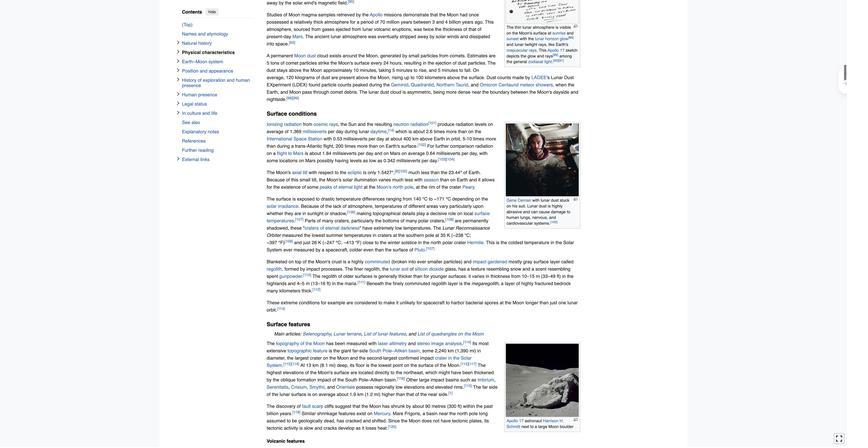 Task type: vqa. For each thing, say whether or not it's contained in the screenshot.
estimated
no



Task type: describe. For each thing, give the bounding box(es) containing it.
4 x small image from the top
[[176, 101, 180, 105]]

1 x small image from the top
[[176, 41, 180, 45]]

3 x small image from the top
[[176, 92, 180, 96]]

5 x small image from the top
[[176, 111, 180, 115]]

3 x small image from the top
[[176, 78, 180, 82]]

2 x small image from the top
[[176, 59, 180, 63]]

4 x small image from the top
[[176, 157, 180, 161]]



Task type: locate. For each thing, give the bounding box(es) containing it.
x small image
[[176, 50, 180, 54], [176, 59, 180, 63], [176, 78, 180, 82], [176, 157, 180, 161]]

1 x small image from the top
[[176, 50, 180, 54]]

note
[[267, 331, 580, 338]]

2 x small image from the top
[[176, 68, 180, 72]]

x small image
[[176, 41, 180, 45], [176, 68, 180, 72], [176, 92, 180, 96], [176, 101, 180, 105], [176, 111, 180, 115]]

fullscreen image
[[836, 436, 842, 443]]



